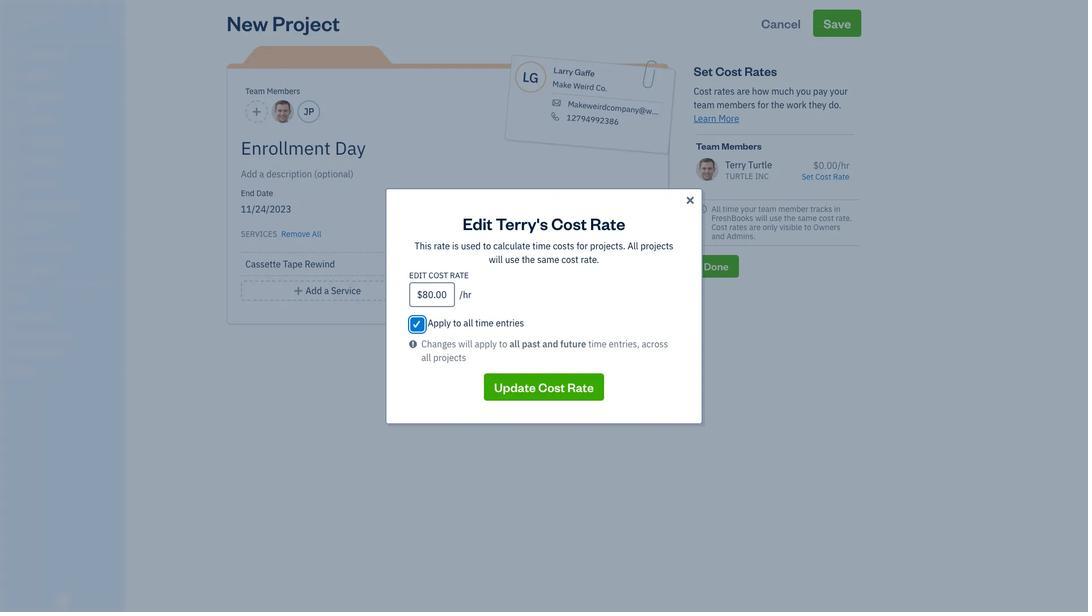 Task type: describe. For each thing, give the bounding box(es) containing it.
apply
[[428, 317, 451, 328]]

time inside this rate is used to calculate time costs for projects. all projects will use the same cost rate.
[[532, 240, 551, 251]]

use inside this rate is used to calculate time costs for projects. all projects will use the same cost rate.
[[505, 254, 520, 265]]

remove
[[281, 229, 310, 239]]

apply
[[475, 338, 497, 349]]

owner
[[9, 23, 30, 31]]

learn
[[694, 113, 716, 124]]

/hr inside the $0.00 /hr set cost rate
[[838, 160, 849, 171]]

Amount (USD) text field
[[409, 282, 455, 307]]

this rate is used to calculate time costs for projects. all projects will use the same cost rate.
[[415, 240, 673, 265]]

settings image
[[9, 366, 121, 375]]

member
[[778, 204, 808, 214]]

only
[[763, 222, 778, 232]]

to right apply
[[453, 317, 461, 328]]

in
[[834, 204, 841, 214]]

much
[[771, 86, 794, 97]]

set cost rates
[[694, 63, 777, 79]]

is
[[452, 240, 459, 251]]

payment image
[[7, 135, 21, 147]]

for inside this rate is used to calculate time costs for projects. all projects will use the same cost rate.
[[577, 240, 588, 251]]

costs
[[553, 240, 574, 251]]

they
[[809, 99, 827, 111]]

members
[[717, 99, 755, 111]]

time inside all time your team member tracks in freshbooks will use the same cost rate. cost rates are only visible to owners and admins.
[[723, 204, 739, 214]]

all inside this rate is used to calculate time costs for projects. all projects will use the same cost rate.
[[628, 240, 638, 251]]

exclamationcircle image
[[409, 337, 417, 350]]

date
[[256, 188, 273, 198]]

expense image
[[7, 157, 21, 168]]

terry turtle turtle inc
[[725, 159, 772, 181]]

add a service button
[[241, 281, 413, 301]]

cost inside all time your team member tracks in freshbooks will use the same cost rate. cost rates are only visible to owners and admins.
[[711, 222, 727, 232]]

flat
[[623, 189, 636, 199]]

cost inside all time your team member tracks in freshbooks will use the same cost rate. cost rates are only visible to owners and admins.
[[819, 213, 834, 223]]

work
[[786, 99, 807, 111]]

you
[[796, 86, 811, 97]]

service
[[331, 285, 361, 296]]

update
[[494, 379, 536, 395]]

will inside this rate is used to calculate time costs for projects. all projects will use the same cost rate.
[[489, 254, 503, 265]]

freshbooks
[[711, 213, 753, 223]]

add
[[306, 285, 322, 296]]

changes will apply to all past and future
[[421, 338, 586, 349]]

service
[[623, 240, 655, 250]]

cost up costs
[[551, 212, 587, 234]]

cost rates are how much you pay your team members for the work they do. learn more
[[694, 86, 848, 124]]

turtle inside terry turtle turtle inc
[[725, 171, 753, 181]]

this
[[415, 240, 432, 251]]

to right the "apply"
[[499, 338, 507, 349]]

end
[[241, 188, 255, 198]]

team inside cost rates are how much you pay your team members for the work they do. learn more
[[694, 99, 715, 111]]

rates inside all time your team member tracks in freshbooks will use the same cost rate. cost rates are only visible to owners and admins.
[[729, 222, 747, 232]]

more
[[719, 113, 739, 124]]

apply to all time entries
[[428, 317, 524, 328]]

time inside time entries, across all projects
[[588, 338, 607, 349]]

time up the "apply"
[[475, 317, 494, 328]]

bank connections image
[[9, 348, 121, 357]]

per
[[640, 227, 655, 237]]

dashboard image
[[7, 49, 21, 61]]

add a service
[[306, 285, 361, 296]]

2 horizontal spatial all
[[509, 338, 520, 349]]

cancel button
[[751, 10, 811, 37]]

jp
[[304, 106, 314, 117]]

projects.
[[590, 240, 625, 251]]

add team member image
[[251, 105, 262, 118]]

$0.00 /hr set cost rate
[[802, 160, 849, 182]]

remove all button
[[279, 225, 321, 241]]

1 horizontal spatial team
[[696, 140, 720, 152]]

invoice image
[[7, 114, 21, 125]]

services
[[241, 229, 277, 239]]

turtle
[[748, 159, 772, 171]]

edit terry's cost rate dialog
[[0, 174, 1088, 438]]

all inside time entries, across all projects
[[421, 352, 431, 363]]

save button
[[813, 10, 861, 37]]

projects inside time entries, across all projects
[[433, 352, 466, 363]]

0 horizontal spatial members
[[267, 86, 300, 96]]

how
[[752, 86, 769, 97]]

services remove all
[[241, 229, 321, 239]]

pay
[[813, 86, 828, 97]]

client image
[[7, 71, 21, 82]]

to inside all time your team member tracks in freshbooks will use the same cost rate. cost rates are only visible to owners and admins.
[[804, 222, 811, 232]]

inc inside terry turtle turtle inc
[[755, 171, 769, 181]]

0 horizontal spatial team members
[[245, 86, 300, 96]]

tracks
[[810, 204, 832, 214]]

edit cost rate
[[409, 270, 469, 280]]

flat rate
[[623, 189, 655, 199]]

same inside this rate is used to calculate time costs for projects. all projects will use the same cost rate.
[[537, 254, 559, 265]]

done
[[704, 259, 729, 273]]

all time your team member tracks in freshbooks will use the same cost rate. cost rates are only visible to owners and admins.
[[711, 204, 852, 241]]

$0.00
[[813, 160, 838, 171]]

project
[[272, 10, 340, 36]]

0h 00m text field
[[553, 258, 586, 270]]

for inside cost rates are how much you pay your team members for the work they do. learn more
[[758, 99, 769, 111]]

save
[[823, 15, 851, 31]]

set inside the $0.00 /hr set cost rate
[[802, 172, 813, 182]]

set cost rate button
[[802, 172, 849, 182]]

owners
[[813, 222, 841, 232]]

edit
[[463, 212, 493, 234]]

visible
[[779, 222, 802, 232]]

team inside all time your team member tracks in freshbooks will use the same cost rate. cost rates are only visible to owners and admins.
[[758, 204, 777, 214]]

new
[[227, 10, 268, 36]]

learn more link
[[694, 113, 739, 124]]

a
[[324, 285, 329, 296]]

End date in  format text field
[[241, 203, 448, 215]]

rate. inside all time your team member tracks in freshbooks will use the same cost rate. cost rates are only visible to owners and admins.
[[836, 213, 852, 223]]



Task type: locate. For each thing, give the bounding box(es) containing it.
all down changes
[[421, 352, 431, 363]]

the
[[771, 99, 784, 111], [784, 213, 796, 223], [522, 254, 535, 265]]

0 horizontal spatial team
[[245, 86, 265, 96]]

1 vertical spatial cost
[[561, 254, 579, 265]]

all inside all time your team member tracks in freshbooks will use the same cost rate. cost rates are only visible to owners and admins.
[[711, 204, 721, 214]]

cost
[[715, 63, 742, 79], [694, 86, 712, 97], [815, 172, 831, 182], [551, 212, 587, 234], [711, 222, 727, 232], [538, 379, 565, 395]]

project image
[[7, 179, 21, 190]]

2 horizontal spatial all
[[711, 204, 721, 214]]

cost inside this rate is used to calculate time costs for projects. all projects will use the same cost rate.
[[561, 254, 579, 265]]

and right past
[[542, 338, 558, 349]]

report image
[[7, 265, 21, 276]]

/hr down rate
[[459, 289, 471, 300]]

1 vertical spatial for
[[577, 240, 588, 251]]

use inside all time your team member tracks in freshbooks will use the same cost rate. cost rates are only visible to owners and admins.
[[769, 213, 782, 223]]

the down the calculate
[[522, 254, 535, 265]]

rate inside the $0.00 /hr set cost rate
[[833, 172, 849, 182]]

and
[[711, 231, 725, 241], [542, 338, 558, 349]]

0 horizontal spatial turtle
[[9, 10, 42, 22]]

1 vertical spatial the
[[784, 213, 796, 223]]

1 horizontal spatial will
[[489, 254, 503, 265]]

will up the admins.
[[755, 213, 768, 223]]

set down $0.00 at the top of the page
[[802, 172, 813, 182]]

the down much
[[771, 99, 784, 111]]

same inside all time your team member tracks in freshbooks will use the same cost rate. cost rates are only visible to owners and admins.
[[798, 213, 817, 223]]

1 vertical spatial rate.
[[581, 254, 599, 265]]

0 vertical spatial projects
[[640, 240, 673, 251]]

0 horizontal spatial all
[[421, 352, 431, 363]]

1 vertical spatial set
[[802, 172, 813, 182]]

rate
[[450, 270, 469, 280]]

items and services image
[[9, 330, 121, 339]]

do.
[[829, 99, 841, 111]]

your
[[830, 86, 848, 97], [741, 204, 756, 214]]

1 horizontal spatial for
[[758, 99, 769, 111]]

cost inside the $0.00 /hr set cost rate
[[815, 172, 831, 182]]

hours
[[612, 227, 638, 237]]

0 horizontal spatial use
[[505, 254, 520, 265]]

0 vertical spatial /hr
[[838, 160, 849, 171]]

the right only
[[784, 213, 796, 223]]

and inside all time your team member tracks in freshbooks will use the same cost rate. cost rates are only visible to owners and admins.
[[711, 231, 725, 241]]

1 vertical spatial will
[[489, 254, 503, 265]]

rate. right tracks
[[836, 213, 852, 223]]

past
[[522, 338, 540, 349]]

to
[[804, 222, 811, 232], [483, 240, 491, 251], [453, 317, 461, 328], [499, 338, 507, 349]]

update cost rate button
[[484, 373, 604, 400]]

2 vertical spatial all
[[628, 240, 638, 251]]

cost left 'in'
[[819, 213, 834, 223]]

1 vertical spatial team members
[[696, 140, 762, 152]]

projects inside this rate is used to calculate time costs for projects. all projects will use the same cost rate.
[[640, 240, 673, 251]]

/hr inside edit terry's cost rate dialog
[[459, 289, 471, 300]]

1 horizontal spatial all
[[463, 317, 473, 328]]

1 horizontal spatial projects
[[640, 240, 673, 251]]

0 vertical spatial for
[[758, 99, 769, 111]]

all down the hours
[[628, 240, 638, 251]]

0 vertical spatial cost
[[819, 213, 834, 223]]

time entries, across all projects
[[421, 338, 668, 363]]

will
[[755, 213, 768, 223], [489, 254, 503, 265], [458, 338, 472, 349]]

rate up projects.
[[590, 212, 625, 234]]

to right visible
[[804, 222, 811, 232]]

close image
[[684, 194, 696, 207]]

info image
[[698, 205, 707, 214]]

/hr up set cost rate button
[[838, 160, 849, 171]]

time right future
[[588, 338, 607, 349]]

cost
[[819, 213, 834, 223], [561, 254, 579, 265]]

edit terry's cost rate
[[463, 212, 625, 234]]

across
[[642, 338, 668, 349]]

rates left only
[[729, 222, 747, 232]]

future
[[560, 338, 586, 349]]

projects down changes
[[433, 352, 466, 363]]

cost left rates on the right top of the page
[[715, 63, 742, 79]]

1 vertical spatial same
[[537, 254, 559, 265]]

team down learn
[[696, 140, 720, 152]]

turtle inside turtle inc owner
[[9, 10, 42, 22]]

0 vertical spatial are
[[737, 86, 750, 97]]

0 horizontal spatial set
[[694, 63, 713, 79]]

will inside all time your team member tracks in freshbooks will use the same cost rate. cost rates are only visible to owners and admins.
[[755, 213, 768, 223]]

0 vertical spatial will
[[755, 213, 768, 223]]

0 horizontal spatial cost
[[561, 254, 579, 265]]

1 horizontal spatial same
[[798, 213, 817, 223]]

rate. down projects.
[[581, 254, 599, 265]]

are
[[737, 86, 750, 97], [749, 222, 761, 232]]

rewind
[[305, 258, 335, 270]]

1 vertical spatial use
[[505, 254, 520, 265]]

time
[[723, 204, 739, 214], [532, 240, 551, 251], [475, 317, 494, 328], [588, 338, 607, 349]]

terry
[[725, 159, 746, 171]]

1 vertical spatial all
[[312, 229, 321, 239]]

0 horizontal spatial team
[[694, 99, 715, 111]]

cost down $0.00 at the top of the page
[[815, 172, 831, 182]]

/hr
[[838, 160, 849, 171], [459, 289, 471, 300]]

all
[[711, 204, 721, 214], [312, 229, 321, 239], [628, 240, 638, 251]]

inc inside turtle inc owner
[[44, 10, 60, 22]]

the inside cost rates are how much you pay your team members for the work they do. learn more
[[771, 99, 784, 111]]

your inside cost rates are how much you pay your team members for the work they do. learn more
[[830, 86, 848, 97]]

1 vertical spatial all
[[509, 338, 520, 349]]

cost inside button
[[538, 379, 565, 395]]

team members image
[[9, 312, 121, 321]]

main element
[[0, 0, 153, 612]]

your inside all time your team member tracks in freshbooks will use the same cost rate. cost rates are only visible to owners and admins.
[[741, 204, 756, 214]]

chart image
[[7, 243, 21, 254]]

0 vertical spatial the
[[771, 99, 784, 111]]

1 vertical spatial are
[[749, 222, 761, 232]]

0 horizontal spatial for
[[577, 240, 588, 251]]

rate
[[833, 172, 849, 182], [638, 189, 655, 199], [590, 212, 625, 234], [567, 379, 594, 395]]

0 horizontal spatial /hr
[[459, 289, 471, 300]]

rate
[[434, 240, 450, 251]]

your up the admins.
[[741, 204, 756, 214]]

1 horizontal spatial use
[[769, 213, 782, 223]]

use
[[769, 213, 782, 223], [505, 254, 520, 265]]

calculate
[[493, 240, 530, 251]]

team up add team member image
[[245, 86, 265, 96]]

money image
[[7, 222, 21, 233]]

rates
[[744, 63, 777, 79]]

cost down costs
[[561, 254, 579, 265]]

1 vertical spatial inc
[[755, 171, 769, 181]]

1 horizontal spatial set
[[802, 172, 813, 182]]

2 vertical spatial all
[[421, 352, 431, 363]]

all right apply
[[463, 317, 473, 328]]

Project Name text field
[[241, 137, 553, 159]]

projects
[[640, 240, 673, 251], [433, 352, 466, 363]]

turtle up owner
[[9, 10, 42, 22]]

1 horizontal spatial cost
[[819, 213, 834, 223]]

inc
[[44, 10, 60, 22], [755, 171, 769, 181]]

1 vertical spatial members
[[722, 140, 762, 152]]

used
[[461, 240, 481, 251]]

all right remove on the left top
[[312, 229, 321, 239]]

for down the how
[[758, 99, 769, 111]]

admins.
[[727, 231, 756, 241]]

2 vertical spatial the
[[522, 254, 535, 265]]

team members up terry
[[696, 140, 762, 152]]

1 horizontal spatial members
[[722, 140, 762, 152]]

done button
[[694, 255, 739, 278]]

1 horizontal spatial and
[[711, 231, 725, 241]]

2 vertical spatial will
[[458, 338, 472, 349]]

Project Description text field
[[241, 167, 553, 181]]

cost inside cost rates are how much you pay your team members for the work they do. learn more
[[694, 86, 712, 97]]

0 vertical spatial all
[[463, 317, 473, 328]]

all
[[463, 317, 473, 328], [509, 338, 520, 349], [421, 352, 431, 363]]

cost right update
[[538, 379, 565, 395]]

rate right flat
[[638, 189, 655, 199]]

0 vertical spatial turtle
[[9, 10, 42, 22]]

0 vertical spatial rates
[[714, 86, 735, 97]]

0 vertical spatial set
[[694, 63, 713, 79]]

edit
[[409, 270, 427, 280]]

are inside all time your team member tracks in freshbooks will use the same cost rate. cost rates are only visible to owners and admins.
[[749, 222, 761, 232]]

freshbooks image
[[53, 594, 71, 607]]

0 vertical spatial members
[[267, 86, 300, 96]]

1 vertical spatial team
[[696, 140, 720, 152]]

1 vertical spatial rates
[[729, 222, 747, 232]]

1 horizontal spatial inc
[[755, 171, 769, 181]]

changes
[[421, 338, 456, 349]]

rate down future
[[567, 379, 594, 395]]

team members
[[245, 86, 300, 96], [696, 140, 762, 152]]

rate down $0.00 at the top of the page
[[833, 172, 849, 182]]

0 horizontal spatial rate.
[[581, 254, 599, 265]]

hours per service
[[612, 227, 655, 250]]

turtle
[[9, 10, 42, 22], [725, 171, 753, 181]]

new project
[[227, 10, 340, 36]]

rates inside cost rates are how much you pay your team members for the work they do. learn more
[[714, 86, 735, 97]]

to right used
[[483, 240, 491, 251]]

plus image
[[293, 284, 303, 298]]

0 vertical spatial same
[[798, 213, 817, 223]]

all right info image
[[711, 204, 721, 214]]

0 horizontal spatial all
[[312, 229, 321, 239]]

0 vertical spatial team
[[245, 86, 265, 96]]

cost up learn
[[694, 86, 712, 97]]

0 vertical spatial and
[[711, 231, 725, 241]]

your up "do."
[[830, 86, 848, 97]]

members
[[267, 86, 300, 96], [722, 140, 762, 152]]

cancel
[[761, 15, 801, 31]]

projects down per
[[640, 240, 673, 251]]

0 horizontal spatial projects
[[433, 352, 466, 363]]

are up members
[[737, 86, 750, 97]]

1 horizontal spatial team members
[[696, 140, 762, 152]]

will down the calculate
[[489, 254, 503, 265]]

the inside all time your team member tracks in freshbooks will use the same cost rate. cost rates are only visible to owners and admins.
[[784, 213, 796, 223]]

are left only
[[749, 222, 761, 232]]

rates up members
[[714, 86, 735, 97]]

0 horizontal spatial your
[[741, 204, 756, 214]]

2 horizontal spatial will
[[755, 213, 768, 223]]

0 vertical spatial your
[[830, 86, 848, 97]]

0 vertical spatial team members
[[245, 86, 300, 96]]

tape
[[283, 258, 303, 270]]

update cost rate
[[494, 379, 594, 395]]

check image
[[411, 318, 422, 330]]

terry's
[[496, 212, 548, 234]]

to inside this rate is used to calculate time costs for projects. all projects will use the same cost rate.
[[483, 240, 491, 251]]

turtle inc owner
[[9, 10, 60, 31]]

1 horizontal spatial turtle
[[725, 171, 753, 181]]

same
[[798, 213, 817, 223], [537, 254, 559, 265]]

team
[[245, 86, 265, 96], [696, 140, 720, 152]]

rate inside button
[[567, 379, 594, 395]]

1 horizontal spatial /hr
[[838, 160, 849, 171]]

cost up the done
[[711, 222, 727, 232]]

0 vertical spatial inc
[[44, 10, 60, 22]]

cost
[[429, 270, 448, 280]]

1 vertical spatial and
[[542, 338, 558, 349]]

the inside this rate is used to calculate time costs for projects. all projects will use the same cost rate.
[[522, 254, 535, 265]]

0 horizontal spatial will
[[458, 338, 472, 349]]

1 vertical spatial /hr
[[459, 289, 471, 300]]

turtle down terry
[[725, 171, 753, 181]]

1 horizontal spatial rate.
[[836, 213, 852, 223]]

cassette tape rewind
[[245, 258, 335, 270]]

1 vertical spatial your
[[741, 204, 756, 214]]

0 horizontal spatial and
[[542, 338, 558, 349]]

entries
[[496, 317, 524, 328]]

for
[[758, 99, 769, 111], [577, 240, 588, 251]]

1 vertical spatial projects
[[433, 352, 466, 363]]

1 horizontal spatial your
[[830, 86, 848, 97]]

time left costs
[[532, 240, 551, 251]]

0 horizontal spatial inc
[[44, 10, 60, 22]]

0 vertical spatial team
[[694, 99, 715, 111]]

entries,
[[609, 338, 640, 349]]

rate. inside this rate is used to calculate time costs for projects. all projects will use the same cost rate.
[[581, 254, 599, 265]]

team
[[694, 99, 715, 111], [758, 204, 777, 214]]

1 horizontal spatial team
[[758, 204, 777, 214]]

for right costs
[[577, 240, 588, 251]]

estimate image
[[7, 92, 21, 104]]

apps image
[[9, 294, 121, 303]]

end date
[[241, 188, 273, 198]]

1 horizontal spatial all
[[628, 240, 638, 251]]

cassette
[[245, 258, 281, 270]]

team up learn
[[694, 99, 715, 111]]

0 vertical spatial rate.
[[836, 213, 852, 223]]

1 vertical spatial team
[[758, 204, 777, 214]]

and down freshbooks
[[711, 231, 725, 241]]

team up only
[[758, 204, 777, 214]]

0 vertical spatial all
[[711, 204, 721, 214]]

will left the "apply"
[[458, 338, 472, 349]]

time right info image
[[723, 204, 739, 214]]

timer image
[[7, 200, 21, 211]]

are inside cost rates are how much you pay your team members for the work they do. learn more
[[737, 86, 750, 97]]

1 vertical spatial turtle
[[725, 171, 753, 181]]

0 horizontal spatial same
[[537, 254, 559, 265]]

and inside edit terry's cost rate dialog
[[542, 338, 558, 349]]

0 vertical spatial use
[[769, 213, 782, 223]]

set up learn
[[694, 63, 713, 79]]

all left past
[[509, 338, 520, 349]]

team members up add team member image
[[245, 86, 300, 96]]



Task type: vqa. For each thing, say whether or not it's contained in the screenshot.
end date in  format text field
yes



